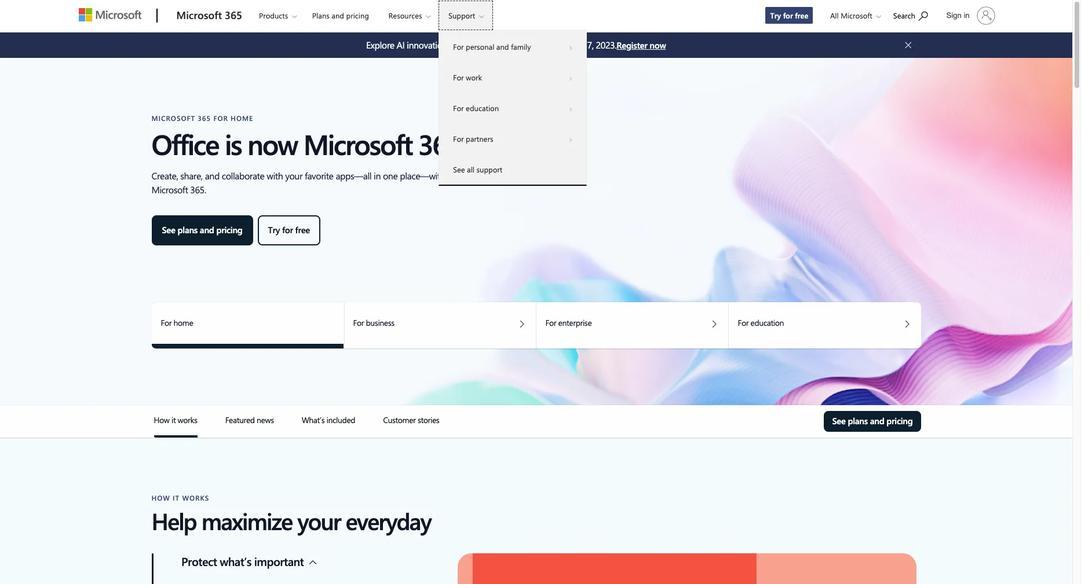 Task type: locate. For each thing, give the bounding box(es) containing it.
2 horizontal spatial pricing
[[887, 415, 913, 427]]

2 vertical spatial pricing
[[887, 415, 913, 427]]

1 vertical spatial see
[[162, 224, 175, 236]]

0 horizontal spatial try for free
[[268, 224, 310, 236]]

1 vertical spatial now
[[247, 125, 297, 162]]

try for free inside "link"
[[770, 10, 809, 20]]

1 for from the top
[[453, 42, 464, 52]]

0 horizontal spatial free
[[295, 224, 310, 236]]

for left partners
[[453, 134, 464, 144]]

1 horizontal spatial try for free
[[770, 10, 809, 20]]

0 vertical spatial see
[[453, 165, 465, 174]]

0 horizontal spatial 365
[[225, 8, 242, 22]]

1 horizontal spatial try
[[770, 10, 781, 20]]

0 horizontal spatial now
[[247, 125, 297, 162]]

is
[[225, 125, 241, 162]]

1 vertical spatial free
[[295, 224, 310, 236]]

0 vertical spatial try
[[770, 10, 781, 20]]

1 horizontal spatial pricing
[[346, 10, 369, 20]]

1 horizontal spatial see
[[453, 165, 465, 174]]

see plans and pricing inside in page navigation element
[[832, 415, 913, 427]]

pricing
[[346, 10, 369, 20], [216, 224, 243, 236], [887, 415, 913, 427]]

2 for from the top
[[453, 72, 464, 82]]

365 left products
[[225, 8, 242, 22]]

1 vertical spatial for
[[282, 224, 293, 236]]

for for for education
[[453, 103, 464, 113]]

for inside for personal and family 'dropdown button'
[[453, 42, 464, 52]]

1 horizontal spatial plans
[[848, 415, 868, 427]]

1 horizontal spatial see plans and pricing button
[[824, 411, 921, 432]]

microsoft 365 link
[[171, 1, 248, 32]]

0 horizontal spatial microsoft
[[176, 8, 222, 22]]

partners
[[466, 134, 493, 144]]

0 vertical spatial 365
[[225, 8, 242, 22]]

now right register at right top
[[650, 39, 666, 51]]

now right is
[[247, 125, 297, 162]]

0 horizontal spatial pricing
[[216, 224, 243, 236]]

1 vertical spatial see plans and pricing button
[[824, 411, 921, 432]]

0 vertical spatial for
[[783, 10, 793, 20]]

and
[[332, 10, 344, 20], [496, 42, 509, 52], [200, 224, 214, 236], [870, 415, 885, 427]]

sign in
[[947, 11, 970, 20]]

free inside button
[[295, 224, 310, 236]]

2 horizontal spatial see
[[832, 415, 846, 427]]

for inside dropdown button
[[453, 103, 464, 113]]

plans inside in page navigation element
[[848, 415, 868, 427]]

0 vertical spatial try for free
[[770, 10, 809, 20]]

1 horizontal spatial for
[[783, 10, 793, 20]]

microsoft inside microsoft 365 link
[[176, 8, 222, 22]]

pricing inside in page navigation element
[[887, 415, 913, 427]]

office
[[152, 125, 219, 162]]

1 horizontal spatial now
[[650, 39, 666, 51]]

2 horizontal spatial microsoft
[[841, 10, 873, 20]]

plans
[[178, 224, 198, 236], [848, 415, 868, 427]]

for education
[[453, 103, 499, 113]]

for personal and family
[[453, 42, 531, 52]]

free
[[795, 10, 809, 20], [295, 224, 310, 236]]

0 horizontal spatial see plans and pricing button
[[152, 216, 253, 246]]

0 horizontal spatial see plans and pricing
[[162, 224, 243, 236]]

for left personal
[[453, 42, 464, 52]]

see plans and pricing button
[[152, 216, 253, 246], [824, 411, 921, 432]]

try
[[770, 10, 781, 20], [268, 224, 280, 236]]

365 left partners
[[418, 125, 461, 162]]

education
[[466, 103, 499, 113]]

support button
[[439, 1, 493, 30]]

for inside 'dropdown button'
[[453, 72, 464, 82]]

365
[[225, 8, 242, 22], [418, 125, 461, 162]]

0 vertical spatial see plans and pricing
[[162, 224, 243, 236]]

now
[[650, 39, 666, 51], [247, 125, 297, 162]]

for work button
[[439, 62, 586, 93]]

see inside see all support link
[[453, 165, 465, 174]]

plans and pricing
[[312, 10, 369, 20]]

1 vertical spatial see plans and pricing
[[832, 415, 913, 427]]

try for free
[[770, 10, 809, 20], [268, 224, 310, 236]]

see plans and pricing button inside in page navigation element
[[824, 411, 921, 432]]

0 vertical spatial plans
[[178, 224, 198, 236]]

all microsoft
[[830, 10, 873, 20]]

for left work
[[453, 72, 464, 82]]

for
[[453, 42, 464, 52], [453, 72, 464, 82], [453, 103, 464, 113], [453, 134, 464, 144]]

all
[[830, 10, 839, 20]]

for left education
[[453, 103, 464, 113]]

1 vertical spatial plans
[[848, 415, 868, 427]]

0 horizontal spatial for
[[282, 224, 293, 236]]

0 horizontal spatial try
[[268, 224, 280, 236]]

microsoft
[[176, 8, 222, 22], [841, 10, 873, 20], [303, 125, 412, 162]]

1 vertical spatial try for free
[[268, 224, 310, 236]]

2 vertical spatial see
[[832, 415, 846, 427]]

1 horizontal spatial microsoft
[[303, 125, 412, 162]]

for personal and family button
[[439, 31, 586, 62]]

1 horizontal spatial see plans and pricing
[[832, 415, 913, 427]]

0 horizontal spatial plans
[[178, 224, 198, 236]]

for for for partners
[[453, 134, 464, 144]]

alert
[[366, 38, 617, 52]]

see inside in page navigation element
[[832, 415, 846, 427]]

search
[[893, 10, 916, 20]]

3 for from the top
[[453, 103, 464, 113]]

see plans and pricing
[[162, 224, 243, 236], [832, 415, 913, 427]]

see
[[453, 165, 465, 174], [162, 224, 175, 236], [832, 415, 846, 427]]

see all support link
[[439, 154, 586, 185]]

how it works image
[[154, 436, 197, 438]]

for inside "for partners" dropdown button
[[453, 134, 464, 144]]

microsoft 365
[[176, 8, 242, 22]]

0 vertical spatial free
[[795, 10, 809, 20]]

for for for personal and family
[[453, 42, 464, 52]]

try for free inside button
[[268, 224, 310, 236]]

sign in link
[[940, 2, 1000, 30]]

0 horizontal spatial see
[[162, 224, 175, 236]]

1 vertical spatial 365
[[418, 125, 461, 162]]

everyday
[[346, 506, 431, 537]]

1 horizontal spatial free
[[795, 10, 809, 20]]

see all support
[[453, 165, 503, 174]]

for
[[783, 10, 793, 20], [282, 224, 293, 236]]

4 for from the top
[[453, 134, 464, 144]]

1 vertical spatial try
[[268, 224, 280, 236]]



Task type: describe. For each thing, give the bounding box(es) containing it.
support
[[449, 10, 475, 20]]

free inside "link"
[[795, 10, 809, 20]]

search button
[[888, 2, 933, 28]]

help
[[152, 506, 196, 537]]

for education button
[[439, 93, 586, 123]]

1 horizontal spatial 365
[[418, 125, 461, 162]]

family
[[511, 42, 531, 52]]

register now
[[617, 39, 666, 51]]

maximize
[[201, 506, 292, 537]]

in
[[964, 11, 970, 20]]

for partners
[[453, 134, 493, 144]]

help maximize your everyday
[[152, 506, 431, 537]]

plans and pricing link
[[307, 1, 374, 28]]

for work
[[453, 72, 482, 82]]

try for free button
[[258, 216, 320, 246]]

all
[[467, 165, 475, 174]]

0 vertical spatial see plans and pricing button
[[152, 216, 253, 246]]

Search search field
[[888, 2, 940, 28]]

register now link
[[617, 39, 666, 52]]

1 vertical spatial pricing
[[216, 224, 243, 236]]

for for for work
[[453, 72, 464, 82]]

try for free link
[[765, 6, 814, 24]]

0 vertical spatial pricing
[[346, 10, 369, 20]]

resources
[[389, 10, 422, 20]]

for inside "link"
[[783, 10, 793, 20]]

sign
[[947, 11, 962, 20]]

your
[[297, 506, 340, 537]]

try inside "link"
[[770, 10, 781, 20]]

all microsoft button
[[821, 1, 887, 30]]

register
[[617, 39, 648, 51]]

microsoft image
[[79, 8, 141, 21]]

products button
[[249, 1, 306, 30]]

products
[[259, 10, 288, 20]]

support
[[477, 165, 503, 174]]

personal
[[466, 42, 494, 52]]

plans
[[312, 10, 330, 20]]

for inside button
[[282, 224, 293, 236]]

and inside in page navigation element
[[870, 415, 885, 427]]

and inside 'dropdown button'
[[496, 42, 509, 52]]

resources button
[[379, 1, 440, 30]]

in page navigation element
[[98, 406, 975, 438]]

office is now microsoft 365
[[152, 125, 461, 162]]

microsoft inside all microsoft 'dropdown button'
[[841, 10, 873, 20]]

for partners button
[[439, 123, 586, 154]]

try inside button
[[268, 224, 280, 236]]

0 vertical spatial now
[[650, 39, 666, 51]]

work
[[466, 72, 482, 82]]



Task type: vqa. For each thing, say whether or not it's contained in the screenshot.
plans corresponding to the top the See plans and pricing "button"
yes



